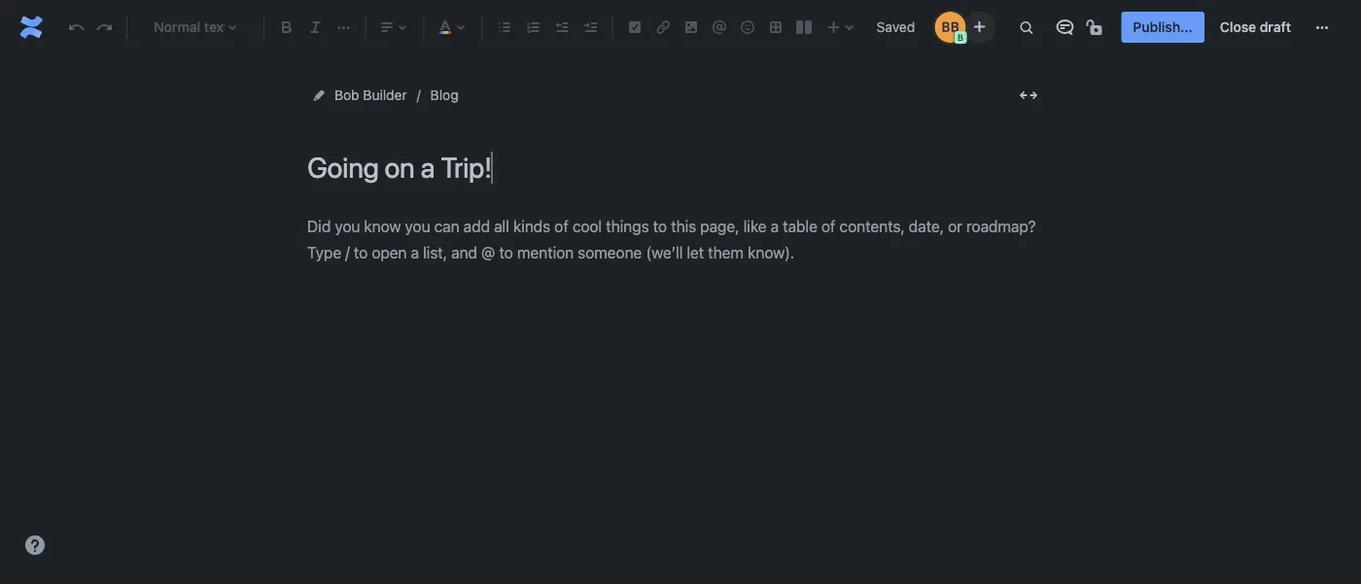 Task type: vqa. For each thing, say whether or not it's contained in the screenshot.
More 'image'
yes



Task type: describe. For each thing, give the bounding box(es) containing it.
bold ⌘b image
[[275, 16, 298, 39]]

link image
[[651, 16, 675, 39]]

help image
[[23, 534, 47, 557]]

find and replace image
[[1015, 16, 1038, 39]]

italic ⌘i image
[[304, 16, 327, 39]]

outdent ⇧tab image
[[550, 16, 573, 39]]

close draft
[[1220, 19, 1291, 35]]

close
[[1220, 19, 1257, 35]]

numbered list ⌘⇧7 image
[[522, 16, 545, 39]]

mention image
[[708, 16, 731, 39]]

bullet list ⌘⇧8 image
[[493, 16, 516, 39]]

draft
[[1260, 19, 1291, 35]]

saved
[[877, 19, 915, 35]]

publish... button
[[1122, 12, 1205, 43]]

blog
[[430, 87, 459, 103]]

indent tab image
[[578, 16, 602, 39]]

bob
[[335, 87, 359, 103]]

no restrictions image
[[1085, 16, 1108, 39]]

undo ⌘z image
[[65, 16, 88, 39]]

bob builder link
[[335, 84, 407, 107]]

publish...
[[1133, 19, 1193, 35]]

bob builder
[[335, 87, 407, 103]]

builder
[[363, 87, 407, 103]]



Task type: locate. For each thing, give the bounding box(es) containing it.
emoji image
[[736, 16, 759, 39]]

close draft button
[[1209, 12, 1303, 43]]

table image
[[764, 16, 788, 39]]

blog link
[[430, 84, 459, 107]]

Blog post title text field
[[307, 152, 1046, 184]]

make page full-width image
[[1017, 84, 1040, 107]]

layouts image
[[792, 16, 816, 39]]

redo ⌘⇧z image
[[93, 16, 116, 39]]

confluence image
[[16, 12, 47, 43]]

action item image
[[623, 16, 647, 39]]

move this blog image
[[311, 88, 327, 103]]

bob builder image
[[935, 12, 966, 43]]

invite to edit image
[[968, 15, 991, 38]]

more formatting image
[[332, 16, 355, 39]]

Main content area, start typing to enter text. text field
[[307, 213, 1046, 266]]

confluence image
[[16, 12, 47, 43]]

comment icon image
[[1054, 16, 1077, 39]]

add image, video, or file image
[[680, 16, 703, 39]]

more image
[[1311, 16, 1334, 39]]



